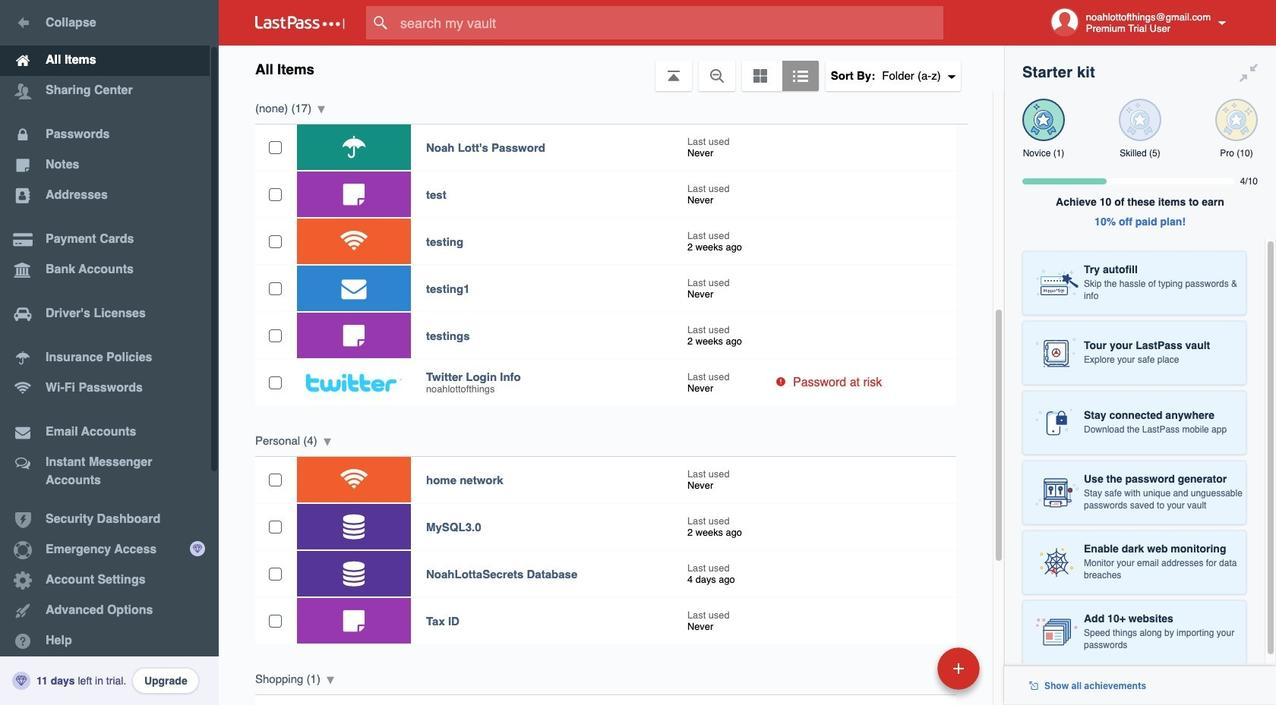 Task type: vqa. For each thing, say whether or not it's contained in the screenshot.
'Vault options' NAVIGATION
yes



Task type: describe. For each thing, give the bounding box(es) containing it.
lastpass image
[[255, 16, 345, 30]]

new item element
[[833, 647, 985, 690]]



Task type: locate. For each thing, give the bounding box(es) containing it.
Search search field
[[366, 6, 973, 40]]

vault options navigation
[[219, 46, 1004, 91]]

search my vault text field
[[366, 6, 973, 40]]

new item navigation
[[833, 643, 989, 706]]

main navigation navigation
[[0, 0, 219, 706]]



